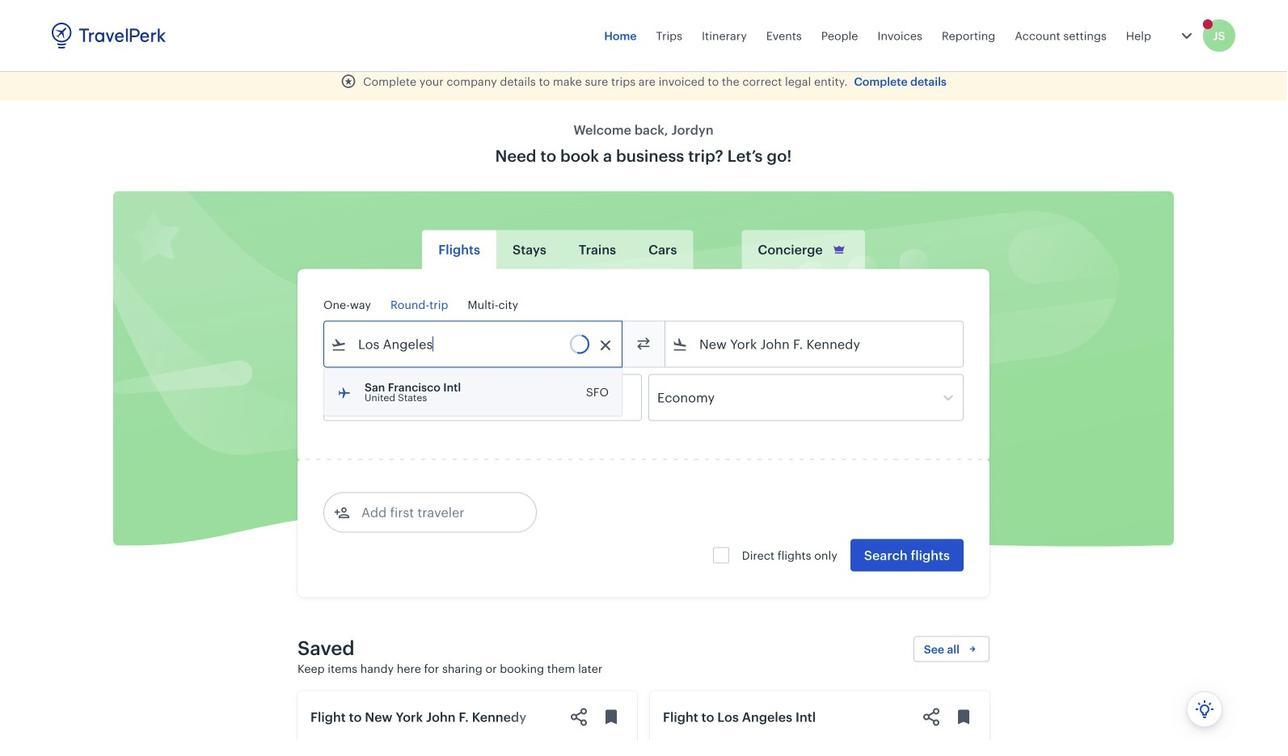 Task type: describe. For each thing, give the bounding box(es) containing it.
To search field
[[688, 331, 942, 357]]

Depart text field
[[347, 375, 431, 420]]

Add first traveler search field
[[350, 499, 518, 525]]

Return text field
[[443, 375, 527, 420]]



Task type: locate. For each thing, give the bounding box(es) containing it.
From search field
[[347, 331, 601, 357]]



